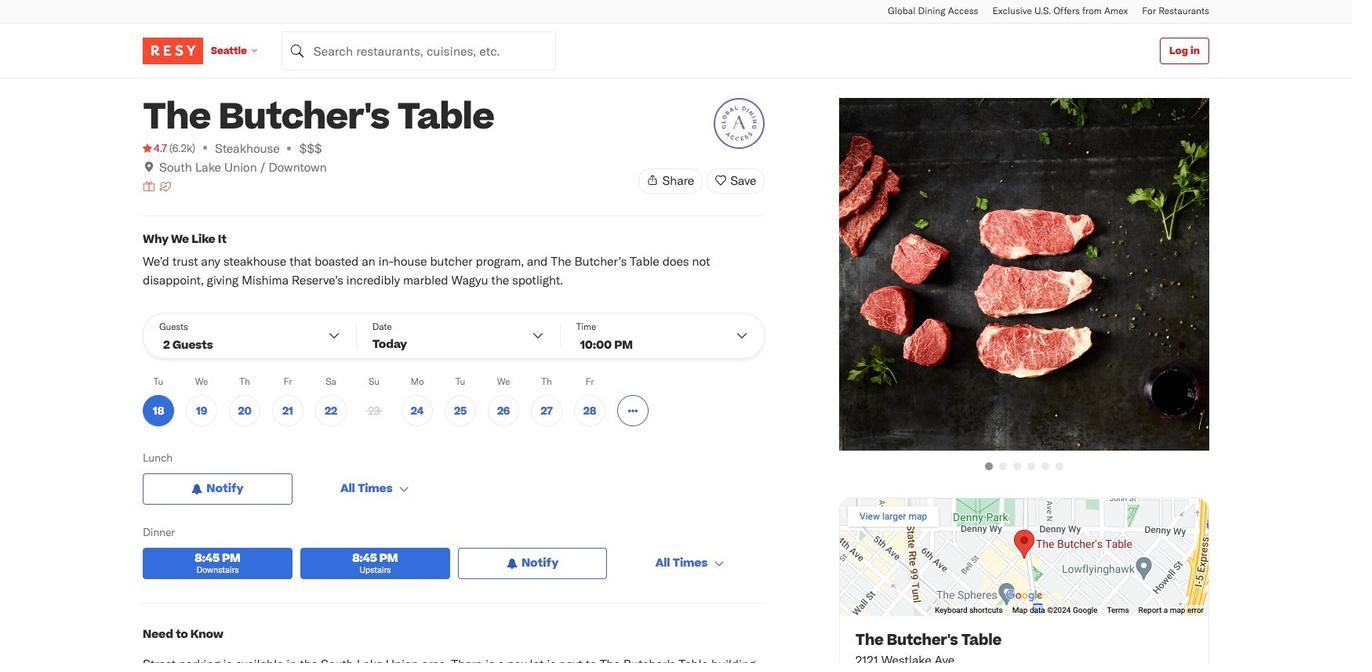 Task type: locate. For each thing, give the bounding box(es) containing it.
Search restaurants, cuisines, etc. text field
[[281, 31, 556, 70]]

4.7 out of 5 stars image
[[143, 140, 167, 156]]

None field
[[281, 31, 556, 70]]



